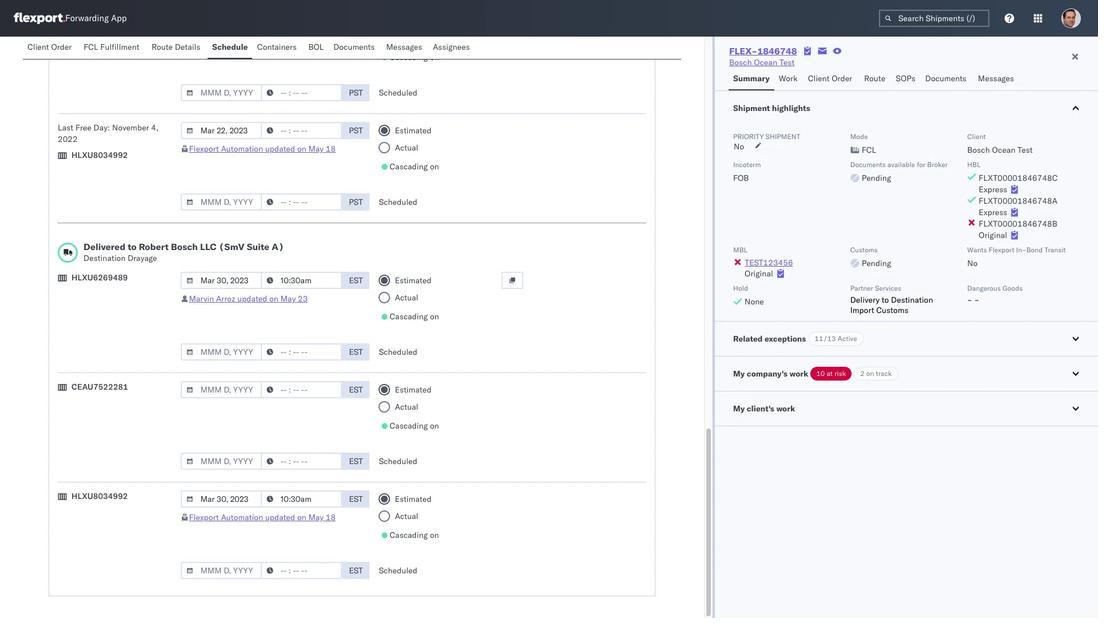 Task type: describe. For each thing, give the bounding box(es) containing it.
flexport automation updated on may 18 for est
[[189, 512, 336, 523]]

destination inside delivered to robert bosch llc (smv suite a) destination drayage
[[84, 253, 126, 263]]

cascading on for ceau7522281
[[390, 421, 439, 431]]

suite
[[247, 241, 270, 252]]

0 vertical spatial updated
[[265, 144, 295, 154]]

details
[[175, 42, 201, 52]]

priority
[[734, 132, 764, 141]]

robert
[[139, 241, 169, 252]]

0 vertical spatial bosch
[[730, 57, 752, 68]]

my for my client's work
[[734, 404, 745, 414]]

estimated for hlxu6269489
[[395, 275, 432, 286]]

app
[[111, 13, 127, 24]]

test123456
[[745, 258, 794, 268]]

none
[[745, 296, 765, 307]]

work button
[[775, 68, 804, 90]]

flxt00001846748c
[[980, 173, 1059, 183]]

-- : -- -- text field for 1st mmm d, yyyy text box from the top of the page
[[261, 84, 343, 101]]

express for flxt00001846748a
[[980, 207, 1008, 217]]

in-
[[1017, 246, 1027, 254]]

1 horizontal spatial messages
[[979, 73, 1015, 84]]

test123456 button
[[745, 258, 794, 268]]

sops button
[[892, 68, 921, 90]]

0 vertical spatial documents button
[[329, 37, 382, 59]]

documents for right "documents" button
[[926, 73, 967, 84]]

route button
[[860, 68, 892, 90]]

my company's work
[[734, 369, 809, 379]]

1 hlxu8034992 from the top
[[72, 150, 128, 160]]

related
[[734, 334, 763, 344]]

pst for 1st mmm d, yyyy text box from the top of the page
[[349, 88, 363, 98]]

est for mmm d, yyyy text field associated with flexport automation updated on may 18 button for est
[[349, 494, 363, 504]]

2 cascading on from the top
[[390, 161, 439, 172]]

incoterm
[[734, 160, 761, 169]]

1 horizontal spatial client order
[[809, 73, 853, 84]]

client inside client bosch ocean test incoterm fob
[[968, 132, 987, 141]]

marvin arroz updated on may 23
[[189, 294, 308, 304]]

arroz
[[216, 294, 235, 304]]

0 horizontal spatial no
[[734, 141, 745, 152]]

estimated for hlxu8034992
[[395, 494, 432, 504]]

1 actual from the top
[[395, 33, 419, 43]]

schedule
[[212, 42, 248, 52]]

automation for pst
[[221, 144, 263, 154]]

mbl
[[734, 246, 748, 254]]

last
[[58, 122, 73, 133]]

-- : -- -- text field for pst's flexport automation updated on may 18 button mmm d, yyyy text field
[[261, 122, 343, 139]]

sops
[[896, 73, 916, 84]]

my for my company's work
[[734, 369, 745, 379]]

est for mmm d, yyyy text field for marvin arroz updated on may 23 "button"
[[349, 275, 363, 286]]

1 horizontal spatial order
[[832, 73, 853, 84]]

at
[[827, 369, 833, 378]]

updated for hlxu8034992
[[265, 512, 295, 523]]

no inside "wants flexport in-bond transit no"
[[968, 258, 978, 268]]

1 - from the left
[[968, 295, 973, 305]]

actual for hlxu6269489
[[395, 292, 419, 303]]

mmm d, yyyy text field for pst's flexport automation updated on may 18 button
[[181, 122, 262, 139]]

partner services delivery to destination import customs
[[851, 284, 934, 315]]

-- : -- -- text field for fourth mmm d, yyyy text box from the bottom of the page
[[261, 193, 343, 211]]

marvin arroz updated on may 23 button
[[189, 294, 308, 304]]

related exceptions
[[734, 334, 807, 344]]

my client's work
[[734, 404, 796, 414]]

documents for documents available for broker
[[851, 160, 886, 169]]

-- : -- -- text field for 18
[[261, 491, 343, 508]]

fcl fulfillment button
[[79, 37, 147, 59]]

1 cascading on from the top
[[390, 52, 439, 62]]

0 horizontal spatial original
[[745, 268, 774, 279]]

pst for fourth mmm d, yyyy text box from the bottom of the page
[[349, 197, 363, 207]]

summary button
[[729, 68, 775, 90]]

a)
[[272, 241, 284, 252]]

2022
[[58, 134, 78, 144]]

partner
[[851, 284, 874, 292]]

0 horizontal spatial test
[[780, 57, 795, 68]]

2
[[861, 369, 865, 378]]

hold
[[734, 284, 749, 292]]

11/13 active
[[815, 334, 858, 343]]

forwarding app link
[[14, 13, 127, 24]]

bond
[[1027, 246, 1044, 254]]

cascading on for hlxu8034992
[[390, 530, 439, 540]]

client bosch ocean test incoterm fob
[[734, 132, 1033, 183]]

track
[[877, 369, 892, 378]]

0 vertical spatial original
[[980, 230, 1008, 240]]

0 vertical spatial messages
[[386, 42, 423, 52]]

0 horizontal spatial order
[[51, 42, 72, 52]]

scheduled for hlxu6269489
[[379, 347, 418, 357]]

services
[[876, 284, 902, 292]]

forwarding app
[[65, 13, 127, 24]]

ocean inside client bosch ocean test incoterm fob
[[993, 145, 1016, 155]]

1 scheduled from the top
[[379, 88, 418, 98]]

exceptions
[[765, 334, 807, 344]]

delivered
[[84, 241, 125, 252]]

assignees
[[433, 42, 470, 52]]

goods
[[1003, 284, 1024, 292]]

dangerous goods - -
[[968, 284, 1024, 305]]

schedule button
[[208, 37, 253, 59]]

shipment
[[734, 103, 771, 113]]

test inside client bosch ocean test incoterm fob
[[1018, 145, 1033, 155]]

estimated for ceau7522281
[[395, 385, 432, 395]]

ceau7522281
[[72, 382, 128, 392]]

flxt00001846748b
[[980, 219, 1058, 229]]

flexport for est
[[189, 512, 219, 523]]

-- : -- -- text field for 2nd mmm d, yyyy text box from the bottom of the page
[[261, 453, 343, 470]]

2 scheduled from the top
[[379, 197, 418, 207]]

scheduled for hlxu8034992
[[379, 565, 418, 576]]

hbl
[[968, 160, 981, 169]]

to inside partner services delivery to destination import customs
[[882, 295, 890, 305]]

10
[[817, 369, 826, 378]]

bol
[[309, 42, 324, 52]]

ocean inside bosch ocean test link
[[755, 57, 778, 68]]

broker
[[928, 160, 948, 169]]

dangerous
[[968, 284, 1002, 292]]

est for 3rd mmm d, yyyy text box
[[349, 385, 363, 395]]

flexport for pst
[[189, 144, 219, 154]]

0 horizontal spatial client order
[[27, 42, 72, 52]]

hlxu6269489
[[72, 272, 128, 283]]

bosch ocean test link
[[730, 57, 795, 68]]

company's
[[747, 369, 788, 379]]

est for 2nd mmm d, yyyy text field from the bottom
[[349, 347, 363, 357]]

1846748
[[758, 45, 798, 57]]

mmm d, yyyy text field for marvin arroz updated on may 23 "button"
[[181, 272, 262, 289]]

assignees button
[[429, 37, 477, 59]]

actual for hlxu8034992
[[395, 511, 419, 521]]

forwarding
[[65, 13, 109, 24]]

2 hlxu8034992 from the top
[[72, 491, 128, 501]]

0 vertical spatial client
[[27, 42, 49, 52]]



Task type: locate. For each thing, give the bounding box(es) containing it.
1 horizontal spatial to
[[882, 295, 890, 305]]

-- : -- -- text field for 5th mmm d, yyyy text box
[[261, 562, 343, 579]]

2 -- : -- -- text field from the top
[[261, 343, 343, 361]]

1 flexport automation updated on may 18 button from the top
[[189, 144, 336, 154]]

1 horizontal spatial original
[[980, 230, 1008, 240]]

1 horizontal spatial ocean
[[993, 145, 1016, 155]]

4,
[[151, 122, 159, 133]]

marvin
[[189, 294, 214, 304]]

flexport. image
[[14, 13, 65, 24]]

0 vertical spatial automation
[[221, 144, 263, 154]]

documents button
[[329, 37, 382, 59], [921, 68, 974, 90]]

3 actual from the top
[[395, 292, 419, 303]]

client order button right work
[[804, 68, 860, 90]]

1 vertical spatial no
[[968, 258, 978, 268]]

3 mmm d, yyyy text field from the top
[[181, 343, 262, 361]]

1 vertical spatial hlxu8034992
[[72, 491, 128, 501]]

fcl for fcl
[[862, 145, 877, 155]]

mode
[[851, 132, 869, 141]]

bosch inside delivered to robert bosch llc (smv suite a) destination drayage
[[171, 241, 198, 252]]

updated for hlxu6269489
[[237, 294, 267, 304]]

1 vertical spatial -- : -- -- text field
[[261, 343, 343, 361]]

no
[[734, 141, 745, 152], [968, 258, 978, 268]]

order down forwarding app link
[[51, 42, 72, 52]]

client order
[[27, 42, 72, 52], [809, 73, 853, 84]]

containers button
[[253, 37, 304, 59]]

1 pending from the top
[[862, 173, 892, 183]]

4 scheduled from the top
[[379, 456, 418, 466]]

0 vertical spatial flexport automation updated on may 18
[[189, 144, 336, 154]]

may
[[309, 144, 324, 154], [281, 294, 296, 304], [309, 512, 324, 523]]

no down wants
[[968, 258, 978, 268]]

1 vertical spatial flexport
[[989, 246, 1015, 254]]

18 for est
[[326, 512, 336, 523]]

3 cascading from the top
[[390, 311, 428, 322]]

0 horizontal spatial fcl
[[84, 42, 98, 52]]

0 vertical spatial messages button
[[382, 37, 429, 59]]

1 vertical spatial route
[[865, 73, 886, 84]]

6 est from the top
[[349, 565, 363, 576]]

1 horizontal spatial messages button
[[974, 68, 1021, 90]]

Search Shipments (/) text field
[[880, 10, 990, 27]]

test
[[780, 57, 795, 68], [1018, 145, 1033, 155]]

express for flxt00001846748c
[[980, 184, 1008, 195]]

bosch up hbl
[[968, 145, 991, 155]]

1 vertical spatial messages button
[[974, 68, 1021, 90]]

2 cascading from the top
[[390, 161, 428, 172]]

3 est from the top
[[349, 385, 363, 395]]

0 vertical spatial no
[[734, 141, 745, 152]]

available
[[888, 160, 916, 169]]

ocean down 'flex-1846748' link
[[755, 57, 778, 68]]

scheduled for ceau7522281
[[379, 456, 418, 466]]

3 estimated from the top
[[395, 385, 432, 395]]

0 vertical spatial may
[[309, 144, 324, 154]]

on
[[430, 52, 439, 62], [297, 144, 307, 154], [430, 161, 439, 172], [270, 294, 279, 304], [430, 311, 439, 322], [867, 369, 875, 378], [430, 421, 439, 431], [297, 512, 307, 523], [430, 530, 439, 540]]

23
[[298, 294, 308, 304]]

1 horizontal spatial client
[[809, 73, 830, 84]]

4 actual from the top
[[395, 402, 419, 412]]

cascading for ceau7522281
[[390, 421, 428, 431]]

est for 2nd mmm d, yyyy text box from the bottom of the page
[[349, 456, 363, 466]]

4 mmm d, yyyy text field from the top
[[181, 453, 262, 470]]

fcl for fcl fulfillment
[[84, 42, 98, 52]]

ocean up flxt00001846748c on the top right of the page
[[993, 145, 1016, 155]]

containers
[[257, 42, 297, 52]]

express up flxt00001846748b
[[980, 207, 1008, 217]]

to down services
[[882, 295, 890, 305]]

2 18 from the top
[[326, 512, 336, 523]]

destination down services
[[892, 295, 934, 305]]

fcl
[[84, 42, 98, 52], [862, 145, 877, 155]]

1 horizontal spatial bosch
[[730, 57, 752, 68]]

flexport automation updated on may 18 button
[[189, 144, 336, 154], [189, 512, 336, 523]]

may for hlxu8034992
[[309, 512, 324, 523]]

hlxu8034992
[[72, 150, 128, 160], [72, 491, 128, 501]]

-- : -- -- text field
[[261, 272, 343, 289], [261, 343, 343, 361], [261, 491, 343, 508]]

my left company's at the bottom right of page
[[734, 369, 745, 379]]

0 vertical spatial my
[[734, 369, 745, 379]]

3 -- : -- -- text field from the top
[[261, 193, 343, 211]]

flexport automation updated on may 18
[[189, 144, 336, 154], [189, 512, 336, 523]]

0 vertical spatial client order button
[[23, 37, 79, 59]]

free
[[75, 122, 92, 133]]

0 horizontal spatial ocean
[[755, 57, 778, 68]]

wants
[[968, 246, 988, 254]]

messages
[[386, 42, 423, 52], [979, 73, 1015, 84]]

flexport automation updated on may 18 for pst
[[189, 144, 336, 154]]

my inside my client's work button
[[734, 404, 745, 414]]

fulfillment
[[100, 42, 139, 52]]

0 vertical spatial test
[[780, 57, 795, 68]]

1 flexport automation updated on may 18 from the top
[[189, 144, 336, 154]]

1 vertical spatial express
[[980, 207, 1008, 217]]

fcl inside button
[[84, 42, 98, 52]]

route details button
[[147, 37, 208, 59]]

route left sops
[[865, 73, 886, 84]]

route inside button
[[865, 73, 886, 84]]

1 vertical spatial to
[[882, 295, 890, 305]]

1 automation from the top
[[221, 144, 263, 154]]

5 est from the top
[[349, 494, 363, 504]]

import
[[851, 305, 875, 315]]

client order button
[[23, 37, 79, 59], [804, 68, 860, 90]]

1 vertical spatial pst
[[349, 125, 363, 136]]

2 mmm d, yyyy text field from the top
[[181, 272, 262, 289]]

work for my client's work
[[777, 404, 796, 414]]

may for hlxu6269489
[[281, 294, 296, 304]]

1 vertical spatial client
[[809, 73, 830, 84]]

drayage
[[128, 253, 157, 263]]

fcl down mode
[[862, 145, 877, 155]]

0 horizontal spatial messages button
[[382, 37, 429, 59]]

cascading on for hlxu6269489
[[390, 311, 439, 322]]

summary
[[734, 73, 770, 84]]

3 cascading on from the top
[[390, 311, 439, 322]]

no down priority
[[734, 141, 745, 152]]

2 flexport automation updated on may 18 button from the top
[[189, 512, 336, 523]]

1 horizontal spatial test
[[1018, 145, 1033, 155]]

1 vertical spatial client order
[[809, 73, 853, 84]]

for
[[918, 160, 926, 169]]

messages button
[[382, 37, 429, 59], [974, 68, 1021, 90]]

2 express from the top
[[980, 207, 1008, 217]]

1 horizontal spatial documents button
[[921, 68, 974, 90]]

work
[[790, 369, 809, 379], [777, 404, 796, 414]]

2 mmm d, yyyy text field from the top
[[181, 193, 262, 211]]

1 18 from the top
[[326, 144, 336, 154]]

0 vertical spatial route
[[152, 42, 173, 52]]

-- : -- -- text field for 23
[[261, 272, 343, 289]]

0 vertical spatial hlxu8034992
[[72, 150, 128, 160]]

1 horizontal spatial documents
[[851, 160, 886, 169]]

2 flexport automation updated on may 18 from the top
[[189, 512, 336, 523]]

5 mmm d, yyyy text field from the top
[[181, 562, 262, 579]]

transit
[[1045, 246, 1067, 254]]

work inside button
[[777, 404, 796, 414]]

0 horizontal spatial messages
[[386, 42, 423, 52]]

my left client's
[[734, 404, 745, 414]]

0 vertical spatial work
[[790, 369, 809, 379]]

1 vertical spatial bosch
[[968, 145, 991, 155]]

to up drayage
[[128, 241, 137, 252]]

MMM D, YYYY text field
[[181, 122, 262, 139], [181, 272, 262, 289], [181, 343, 262, 361], [181, 491, 262, 508]]

1 horizontal spatial client order button
[[804, 68, 860, 90]]

bosch inside client bosch ocean test incoterm fob
[[968, 145, 991, 155]]

test up flxt00001846748c on the top right of the page
[[1018, 145, 1033, 155]]

flex-
[[730, 45, 758, 57]]

estimated
[[395, 125, 432, 136], [395, 275, 432, 286], [395, 385, 432, 395], [395, 494, 432, 504]]

client order right work button
[[809, 73, 853, 84]]

pending down documents available for broker
[[862, 173, 892, 183]]

1 vertical spatial fcl
[[862, 145, 877, 155]]

fcl fulfillment
[[84, 42, 139, 52]]

automation for est
[[221, 512, 263, 523]]

5 actual from the top
[[395, 511, 419, 521]]

documents available for broker
[[851, 160, 948, 169]]

est
[[349, 275, 363, 286], [349, 347, 363, 357], [349, 385, 363, 395], [349, 456, 363, 466], [349, 494, 363, 504], [349, 565, 363, 576]]

last free day: november 4, 2022
[[58, 122, 159, 144]]

flexport inside "wants flexport in-bond transit no"
[[989, 246, 1015, 254]]

5 cascading on from the top
[[390, 530, 439, 540]]

2 horizontal spatial bosch
[[968, 145, 991, 155]]

fob
[[734, 173, 750, 183]]

route details
[[152, 42, 201, 52]]

day:
[[94, 122, 110, 133]]

1 vertical spatial order
[[832, 73, 853, 84]]

-- : -- -- text field for 3rd mmm d, yyyy text box
[[261, 381, 343, 398]]

(smv
[[219, 241, 245, 252]]

my client's work button
[[715, 391, 1099, 426]]

1 mmm d, yyyy text field from the top
[[181, 84, 262, 101]]

delivered to robert bosch llc (smv suite a) destination drayage
[[84, 241, 284, 263]]

documents right bol button
[[334, 42, 375, 52]]

route left the details
[[152, 42, 173, 52]]

1 vertical spatial original
[[745, 268, 774, 279]]

2 vertical spatial client
[[968, 132, 987, 141]]

0 vertical spatial customs
[[851, 246, 878, 254]]

5 cascading from the top
[[390, 530, 428, 540]]

shipment highlights button
[[715, 91, 1099, 125]]

0 horizontal spatial documents button
[[329, 37, 382, 59]]

flexport automation updated on may 18 button for est
[[189, 512, 336, 523]]

client's
[[747, 404, 775, 414]]

2 vertical spatial flexport
[[189, 512, 219, 523]]

2 automation from the top
[[221, 512, 263, 523]]

client up hbl
[[968, 132, 987, 141]]

1 vertical spatial may
[[281, 294, 296, 304]]

bosch down flex-
[[730, 57, 752, 68]]

0 vertical spatial pending
[[862, 173, 892, 183]]

1 pst from the top
[[349, 88, 363, 98]]

1 vertical spatial test
[[1018, 145, 1033, 155]]

express up flxt00001846748a in the top right of the page
[[980, 184, 1008, 195]]

cascading
[[390, 52, 428, 62], [390, 161, 428, 172], [390, 311, 428, 322], [390, 421, 428, 431], [390, 530, 428, 540]]

1 vertical spatial messages
[[979, 73, 1015, 84]]

1 horizontal spatial destination
[[892, 295, 934, 305]]

route for route details
[[152, 42, 173, 52]]

documents button right sops
[[921, 68, 974, 90]]

1 mmm d, yyyy text field from the top
[[181, 122, 262, 139]]

destination down delivered at the top
[[84, 253, 126, 263]]

1 vertical spatial 18
[[326, 512, 336, 523]]

documents
[[334, 42, 375, 52], [926, 73, 967, 84], [851, 160, 886, 169]]

4 cascading on from the top
[[390, 421, 439, 431]]

pending for customs
[[862, 258, 892, 268]]

original down test123456 button
[[745, 268, 774, 279]]

actual for ceau7522281
[[395, 402, 419, 412]]

2 my from the top
[[734, 404, 745, 414]]

1 horizontal spatial route
[[865, 73, 886, 84]]

0 vertical spatial 18
[[326, 144, 336, 154]]

wants flexport in-bond transit no
[[968, 246, 1067, 268]]

customs up the partner
[[851, 246, 878, 254]]

0 vertical spatial documents
[[334, 42, 375, 52]]

client order button down flexport. image
[[23, 37, 79, 59]]

documents button right bol
[[329, 37, 382, 59]]

0 vertical spatial to
[[128, 241, 137, 252]]

0 horizontal spatial destination
[[84, 253, 126, 263]]

work left 10
[[790, 369, 809, 379]]

0 vertical spatial express
[[980, 184, 1008, 195]]

4 est from the top
[[349, 456, 363, 466]]

1 estimated from the top
[[395, 125, 432, 136]]

4 mmm d, yyyy text field from the top
[[181, 491, 262, 508]]

11/13
[[815, 334, 837, 343]]

priority shipment
[[734, 132, 801, 141]]

1 express from the top
[[980, 184, 1008, 195]]

est for 5th mmm d, yyyy text box
[[349, 565, 363, 576]]

1 vertical spatial client order button
[[804, 68, 860, 90]]

1 my from the top
[[734, 369, 745, 379]]

client right work button
[[809, 73, 830, 84]]

bol button
[[304, 37, 329, 59]]

mmm d, yyyy text field for flexport automation updated on may 18 button for est
[[181, 491, 262, 508]]

risk
[[835, 369, 847, 378]]

fcl left fulfillment
[[84, 42, 98, 52]]

flexport
[[189, 144, 219, 154], [989, 246, 1015, 254], [189, 512, 219, 523]]

2 vertical spatial documents
[[851, 160, 886, 169]]

work right client's
[[777, 404, 796, 414]]

0 vertical spatial flexport automation updated on may 18 button
[[189, 144, 336, 154]]

order
[[51, 42, 72, 52], [832, 73, 853, 84]]

destination inside partner services delivery to destination import customs
[[892, 295, 934, 305]]

2 pst from the top
[[349, 125, 363, 136]]

3 pst from the top
[[349, 197, 363, 207]]

pending for documents available for broker
[[862, 173, 892, 183]]

original up wants
[[980, 230, 1008, 240]]

active
[[838, 334, 858, 343]]

1 -- : -- -- text field from the top
[[261, 272, 343, 289]]

route for route
[[865, 73, 886, 84]]

pending
[[862, 173, 892, 183], [862, 258, 892, 268]]

1 vertical spatial documents
[[926, 73, 967, 84]]

2 -- : -- -- text field from the top
[[261, 122, 343, 139]]

4 -- : -- -- text field from the top
[[261, 381, 343, 398]]

documents right sops button
[[926, 73, 967, 84]]

shipment highlights
[[734, 103, 811, 113]]

llc
[[200, 241, 217, 252]]

1 vertical spatial destination
[[892, 295, 934, 305]]

work
[[779, 73, 798, 84]]

1 vertical spatial pending
[[862, 258, 892, 268]]

2 est from the top
[[349, 347, 363, 357]]

2 vertical spatial -- : -- -- text field
[[261, 491, 343, 508]]

2 - from the left
[[975, 295, 980, 305]]

2 vertical spatial pst
[[349, 197, 363, 207]]

0 horizontal spatial documents
[[334, 42, 375, 52]]

0 horizontal spatial client order button
[[23, 37, 79, 59]]

0 horizontal spatial bosch
[[171, 241, 198, 252]]

flex-1846748
[[730, 45, 798, 57]]

route inside button
[[152, 42, 173, 52]]

to
[[128, 241, 137, 252], [882, 295, 890, 305]]

18 for pst
[[326, 144, 336, 154]]

test down 1846748
[[780, 57, 795, 68]]

order left route button at the right
[[832, 73, 853, 84]]

4 estimated from the top
[[395, 494, 432, 504]]

bosch ocean test
[[730, 57, 795, 68]]

0 horizontal spatial client
[[27, 42, 49, 52]]

1 vertical spatial work
[[777, 404, 796, 414]]

1 vertical spatial ocean
[[993, 145, 1016, 155]]

2 actual from the top
[[395, 143, 419, 153]]

3 mmm d, yyyy text field from the top
[[181, 381, 262, 398]]

0 horizontal spatial to
[[128, 241, 137, 252]]

november
[[112, 122, 149, 133]]

customs down services
[[877, 305, 909, 315]]

1 -- : -- -- text field from the top
[[261, 84, 343, 101]]

documents down mode
[[851, 160, 886, 169]]

3 scheduled from the top
[[379, 347, 418, 357]]

1 vertical spatial automation
[[221, 512, 263, 523]]

0 horizontal spatial route
[[152, 42, 173, 52]]

pst for pst's flexport automation updated on may 18 button mmm d, yyyy text field
[[349, 125, 363, 136]]

2 vertical spatial bosch
[[171, 241, 198, 252]]

1 vertical spatial updated
[[237, 294, 267, 304]]

0 vertical spatial fcl
[[84, 42, 98, 52]]

2 vertical spatial may
[[309, 512, 324, 523]]

documents for "documents" button to the top
[[334, 42, 375, 52]]

2 horizontal spatial client
[[968, 132, 987, 141]]

to inside delivered to robert bosch llc (smv suite a) destination drayage
[[128, 241, 137, 252]]

cascading for hlxu8034992
[[390, 530, 428, 540]]

2 estimated from the top
[[395, 275, 432, 286]]

client order down flexport. image
[[27, 42, 72, 52]]

pst
[[349, 88, 363, 98], [349, 125, 363, 136], [349, 197, 363, 207]]

1 vertical spatial flexport automation updated on may 18
[[189, 512, 336, 523]]

highlights
[[773, 103, 811, 113]]

1 est from the top
[[349, 275, 363, 286]]

cascading for hlxu6269489
[[390, 311, 428, 322]]

route
[[152, 42, 173, 52], [865, 73, 886, 84]]

5 scheduled from the top
[[379, 565, 418, 576]]

MMM D, YYYY text field
[[181, 84, 262, 101], [181, 193, 262, 211], [181, 381, 262, 398], [181, 453, 262, 470], [181, 562, 262, 579]]

0 vertical spatial destination
[[84, 253, 126, 263]]

client down flexport. image
[[27, 42, 49, 52]]

1 vertical spatial my
[[734, 404, 745, 414]]

original
[[980, 230, 1008, 240], [745, 268, 774, 279]]

0 vertical spatial flexport
[[189, 144, 219, 154]]

flex-1846748 link
[[730, 45, 798, 57]]

bosch left llc
[[171, 241, 198, 252]]

express
[[980, 184, 1008, 195], [980, 207, 1008, 217]]

work for my company's work
[[790, 369, 809, 379]]

pending up services
[[862, 258, 892, 268]]

1 horizontal spatial fcl
[[862, 145, 877, 155]]

1 vertical spatial documents button
[[921, 68, 974, 90]]

5 -- : -- -- text field from the top
[[261, 453, 343, 470]]

1 horizontal spatial no
[[968, 258, 978, 268]]

3 -- : -- -- text field from the top
[[261, 491, 343, 508]]

1 cascading from the top
[[390, 52, 428, 62]]

0 vertical spatial client order
[[27, 42, 72, 52]]

10 at risk
[[817, 369, 847, 378]]

2 pending from the top
[[862, 258, 892, 268]]

2 on track
[[861, 369, 892, 378]]

flexport automation updated on may 18 button for pst
[[189, 144, 336, 154]]

2 horizontal spatial documents
[[926, 73, 967, 84]]

6 -- : -- -- text field from the top
[[261, 562, 343, 579]]

-- : -- -- text field
[[261, 84, 343, 101], [261, 122, 343, 139], [261, 193, 343, 211], [261, 381, 343, 398], [261, 453, 343, 470], [261, 562, 343, 579]]

customs inside partner services delivery to destination import customs
[[877, 305, 909, 315]]

0 vertical spatial ocean
[[755, 57, 778, 68]]

4 cascading from the top
[[390, 421, 428, 431]]



Task type: vqa. For each thing, say whether or not it's contained in the screenshot.
the bottommost updated
yes



